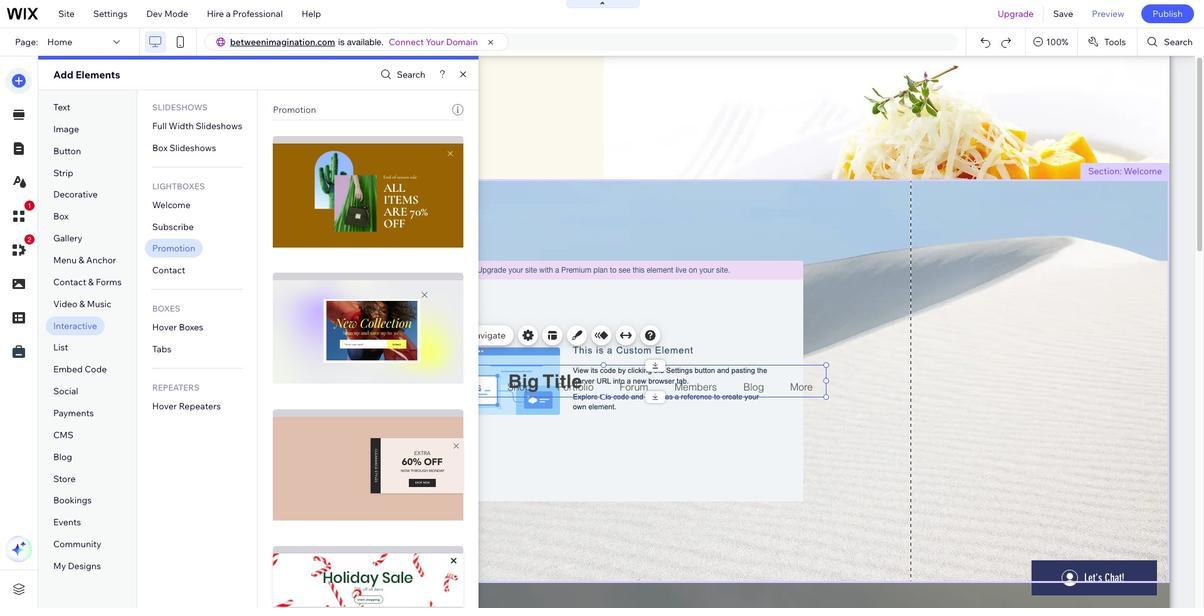 Task type: locate. For each thing, give the bounding box(es) containing it.
embed
[[53, 364, 83, 375]]

payments
[[53, 408, 94, 419]]

boxes
[[152, 304, 180, 314], [179, 322, 203, 333]]

1 vertical spatial promotion
[[152, 243, 195, 254]]

welcome
[[1125, 166, 1163, 177], [152, 199, 191, 211]]

1 vertical spatial search
[[397, 69, 426, 80]]

contact
[[152, 265, 185, 276], [53, 277, 86, 288]]

hover
[[152, 322, 177, 333], [152, 401, 177, 412]]

slideshows
[[152, 102, 208, 112], [196, 120, 242, 132], [170, 142, 216, 154]]

welcome right section:
[[1125, 166, 1163, 177]]

slideshows up width
[[152, 102, 208, 112]]

promotion
[[273, 104, 316, 115], [152, 243, 195, 254]]

1 horizontal spatial box
[[152, 142, 168, 154]]

& right video
[[79, 299, 85, 310]]

decorative
[[53, 189, 98, 200]]

1 horizontal spatial welcome
[[1125, 166, 1163, 177]]

0 vertical spatial &
[[79, 255, 84, 266]]

box down full
[[152, 142, 168, 154]]

repeaters
[[152, 383, 199, 393], [179, 401, 221, 412]]

contact & forms
[[53, 277, 122, 288]]

1 vertical spatial boxes
[[179, 322, 203, 333]]

0 vertical spatial hover
[[152, 322, 177, 333]]

contact down subscribe
[[152, 265, 185, 276]]

box slideshows
[[152, 142, 216, 154]]

list
[[53, 342, 68, 354]]

welcome down lightboxes
[[152, 199, 191, 211]]

search button down publish
[[1139, 28, 1205, 56]]

1 horizontal spatial search
[[1165, 36, 1194, 48]]

hover up tabs
[[152, 322, 177, 333]]

menu down 'manage menu'
[[423, 356, 443, 365]]

&
[[79, 255, 84, 266], [88, 277, 94, 288], [79, 299, 85, 310]]

hire a professional
[[207, 8, 283, 19]]

1 vertical spatial repeaters
[[179, 401, 221, 412]]

0 vertical spatial menu
[[53, 255, 77, 266]]

box
[[152, 142, 168, 154], [53, 211, 69, 222]]

search down the publish button on the top right of page
[[1165, 36, 1194, 48]]

0 vertical spatial box
[[152, 142, 168, 154]]

0 vertical spatial repeaters
[[152, 383, 199, 393]]

save button
[[1045, 0, 1083, 28]]

0 vertical spatial boxes
[[152, 304, 180, 314]]

2 vertical spatial &
[[79, 299, 85, 310]]

search
[[1165, 36, 1194, 48], [397, 69, 426, 80]]

menu for manage menu
[[425, 330, 449, 341]]

horizontal
[[385, 356, 421, 365]]

image
[[53, 124, 79, 135]]

& left anchor
[[79, 255, 84, 266]]

community
[[53, 539, 101, 551]]

section: welcome
[[1089, 166, 1163, 177]]

slideshows right width
[[196, 120, 242, 132]]

menu for horizontal menu
[[423, 356, 443, 365]]

tools
[[1105, 36, 1127, 48]]

hover down tabs
[[152, 401, 177, 412]]

1 horizontal spatial contact
[[152, 265, 185, 276]]

store
[[53, 474, 76, 485]]

preview
[[1093, 8, 1125, 19]]

available.
[[347, 37, 384, 47]]

1 vertical spatial box
[[53, 211, 69, 222]]

menu down gallery
[[53, 255, 77, 266]]

slideshows down full width slideshows
[[170, 142, 216, 154]]

upgrade
[[998, 8, 1035, 19]]

1 vertical spatial menu
[[425, 330, 449, 341]]

1 vertical spatial hover
[[152, 401, 177, 412]]

lightboxes
[[152, 181, 205, 191]]

0 horizontal spatial box
[[53, 211, 69, 222]]

gallery
[[53, 233, 82, 244]]

home
[[47, 36, 72, 48]]

1 vertical spatial slideshows
[[196, 120, 242, 132]]

1 horizontal spatial search button
[[1139, 28, 1205, 56]]

& left the forms
[[88, 277, 94, 288]]

add
[[53, 68, 73, 81]]

menu right manage
[[425, 330, 449, 341]]

my designs
[[53, 561, 101, 572]]

2 vertical spatial menu
[[423, 356, 443, 365]]

publish button
[[1142, 4, 1195, 23]]

1 vertical spatial &
[[88, 277, 94, 288]]

strip
[[53, 167, 73, 179]]

& for video
[[79, 299, 85, 310]]

events
[[53, 517, 81, 529]]

0 vertical spatial slideshows
[[152, 102, 208, 112]]

2 hover from the top
[[152, 401, 177, 412]]

0 vertical spatial promotion
[[273, 104, 316, 115]]

help
[[302, 8, 321, 19]]

0 vertical spatial search button
[[1139, 28, 1205, 56]]

menu & anchor
[[53, 255, 116, 266]]

0 horizontal spatial contact
[[53, 277, 86, 288]]

1 hover from the top
[[152, 322, 177, 333]]

domain
[[447, 36, 478, 48]]

box up gallery
[[53, 211, 69, 222]]

code
[[85, 364, 107, 375]]

& for contact
[[88, 277, 94, 288]]

tabs
[[152, 344, 172, 355]]

contact for contact & forms
[[53, 277, 86, 288]]

1 vertical spatial welcome
[[152, 199, 191, 211]]

2 vertical spatial slideshows
[[170, 142, 216, 154]]

menu
[[53, 255, 77, 266], [425, 330, 449, 341], [423, 356, 443, 365]]

hover boxes
[[152, 322, 203, 333]]

search down is available. connect your domain
[[397, 69, 426, 80]]

hover for hover repeaters
[[152, 401, 177, 412]]

contact up video
[[53, 277, 86, 288]]

search button
[[1139, 28, 1205, 56], [378, 66, 426, 84]]

add elements
[[53, 68, 120, 81]]

0 horizontal spatial search button
[[378, 66, 426, 84]]

search button down the connect
[[378, 66, 426, 84]]



Task type: describe. For each thing, give the bounding box(es) containing it.
professional
[[233, 8, 283, 19]]

anchor
[[86, 255, 116, 266]]

preview button
[[1083, 0, 1135, 28]]

contact for contact
[[152, 265, 185, 276]]

interactive
[[53, 320, 97, 332]]

& for menu
[[79, 255, 84, 266]]

box for box
[[53, 211, 69, 222]]

2
[[28, 236, 31, 244]]

100% button
[[1027, 28, 1078, 56]]

1
[[28, 202, 31, 210]]

connect
[[389, 36, 424, 48]]

0 vertical spatial search
[[1165, 36, 1194, 48]]

1 horizontal spatial promotion
[[273, 104, 316, 115]]

site
[[58, 8, 75, 19]]

social
[[53, 386, 78, 397]]

0 horizontal spatial search
[[397, 69, 426, 80]]

hover for hover boxes
[[152, 322, 177, 333]]

cms
[[53, 430, 73, 441]]

0 horizontal spatial welcome
[[152, 199, 191, 211]]

hover repeaters
[[152, 401, 221, 412]]

dev mode
[[147, 8, 188, 19]]

navigate
[[469, 330, 506, 341]]

horizontal menu
[[385, 356, 443, 365]]

full width slideshows
[[152, 120, 242, 132]]

0 horizontal spatial promotion
[[152, 243, 195, 254]]

tools button
[[1079, 28, 1138, 56]]

width
[[169, 120, 194, 132]]

bookings
[[53, 495, 92, 507]]

box for box slideshows
[[152, 142, 168, 154]]

a
[[226, 8, 231, 19]]

full
[[152, 120, 167, 132]]

manage
[[390, 330, 423, 341]]

your
[[426, 36, 445, 48]]

manage menu
[[390, 330, 449, 341]]

video & music
[[53, 299, 111, 310]]

settings
[[93, 8, 128, 19]]

publish
[[1153, 8, 1184, 19]]

0 vertical spatial welcome
[[1125, 166, 1163, 177]]

embed code
[[53, 364, 107, 375]]

1 vertical spatial search button
[[378, 66, 426, 84]]

designs
[[68, 561, 101, 572]]

video
[[53, 299, 77, 310]]

is
[[338, 37, 345, 47]]

section:
[[1089, 166, 1123, 177]]

betweenimagination.com
[[230, 36, 335, 48]]

music
[[87, 299, 111, 310]]

blog
[[53, 452, 72, 463]]

2 button
[[6, 235, 35, 264]]

hire
[[207, 8, 224, 19]]

my
[[53, 561, 66, 572]]

1 button
[[6, 201, 35, 230]]

subscribe
[[152, 221, 194, 233]]

dev
[[147, 8, 163, 19]]

mode
[[165, 8, 188, 19]]

button
[[53, 145, 81, 157]]

elements
[[76, 68, 120, 81]]

text
[[53, 102, 70, 113]]

save
[[1054, 8, 1074, 19]]

is available. connect your domain
[[338, 36, 478, 48]]

forms
[[96, 277, 122, 288]]

100%
[[1047, 36, 1069, 48]]



Task type: vqa. For each thing, say whether or not it's contained in the screenshot.
as
no



